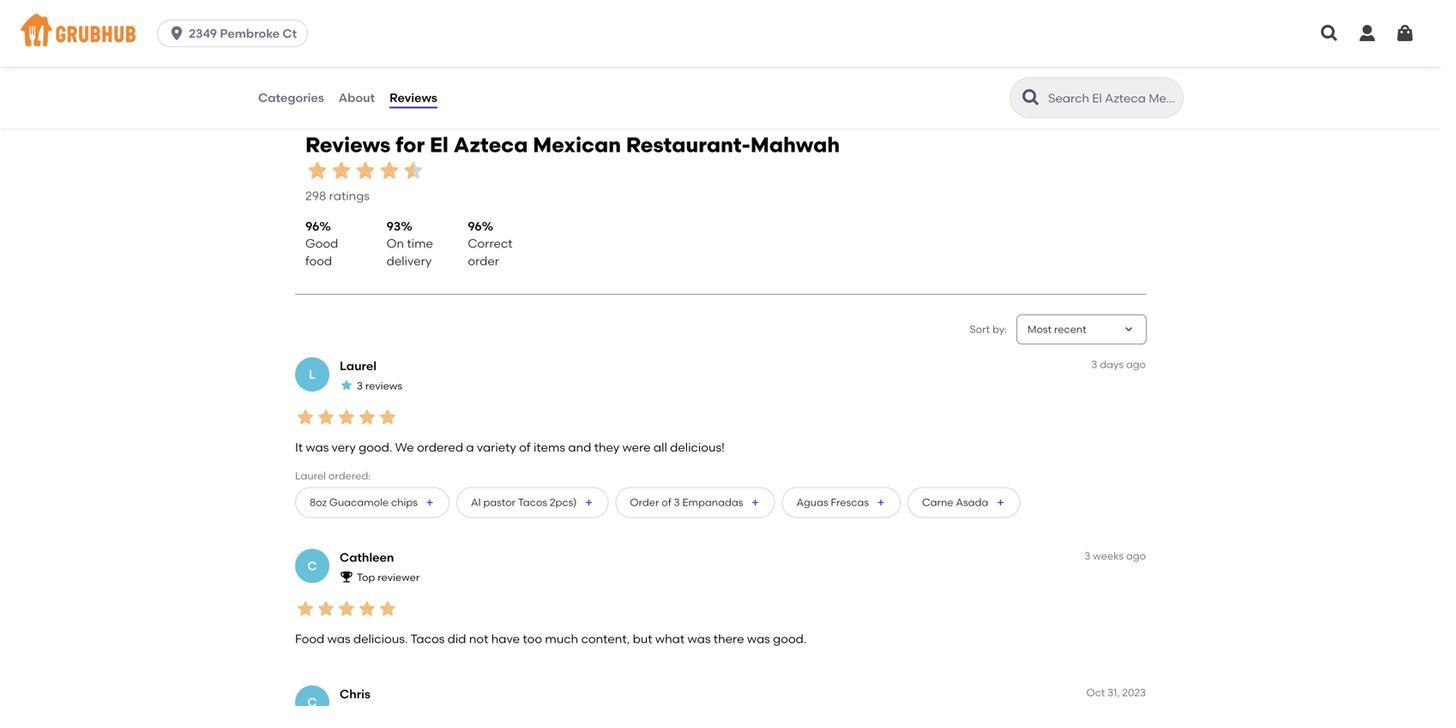 Task type: locate. For each thing, give the bounding box(es) containing it.
reviews
[[390, 90, 437, 105], [305, 132, 391, 157]]

svg image inside 2349 pembroke ct 'button'
[[168, 25, 185, 42]]

1 horizontal spatial delivery
[[387, 254, 432, 269]]

plus icon image right empanadas
[[750, 498, 761, 508]]

about button
[[338, 67, 376, 129]]

1 vertical spatial ago
[[1126, 551, 1146, 563]]

of right order
[[662, 497, 672, 509]]

laurel
[[340, 359, 377, 374], [295, 470, 326, 482]]

was right what
[[688, 632, 711, 647]]

star icon image
[[305, 159, 329, 183], [329, 159, 353, 183], [353, 159, 377, 183], [377, 159, 402, 183], [402, 159, 426, 183], [402, 159, 426, 183], [340, 379, 353, 392], [295, 407, 316, 428], [316, 407, 336, 428], [336, 407, 357, 428], [357, 407, 377, 428], [377, 407, 398, 428], [295, 599, 316, 620], [316, 599, 336, 620], [336, 599, 357, 620], [357, 599, 377, 620], [377, 599, 398, 620]]

3 left weeks on the right bottom of the page
[[1085, 551, 1091, 563]]

of inside order of 3 empanadas button
[[662, 497, 672, 509]]

0 vertical spatial delivery
[[310, 39, 349, 51]]

mexican
[[533, 132, 621, 157]]

carne asada
[[922, 497, 989, 509]]

5 plus icon image from the left
[[995, 498, 1006, 508]]

and
[[568, 441, 591, 455]]

we
[[395, 441, 414, 455]]

svg image
[[1319, 23, 1340, 44], [1357, 23, 1378, 44], [1395, 23, 1416, 44], [168, 25, 185, 42]]

plus icon image for 8oz guacamole chips
[[425, 498, 435, 508]]

order
[[468, 254, 499, 269]]

plus icon image inside 8oz guacamole chips button
[[425, 498, 435, 508]]

Sort by: field
[[1028, 322, 1087, 337]]

of
[[519, 441, 531, 455], [662, 497, 672, 509]]

1 vertical spatial good.
[[773, 632, 807, 647]]

2349 pembroke ct
[[189, 26, 297, 41]]

a
[[466, 441, 474, 455]]

1 96 from the left
[[305, 219, 319, 234]]

1 vertical spatial delivery
[[387, 254, 432, 269]]

plus icon image inside al pastor tacos 2pcs) button
[[584, 498, 594, 508]]

reviews up for
[[390, 90, 437, 105]]

reviews for reviews
[[390, 90, 437, 105]]

ago right days
[[1126, 359, 1146, 371]]

1 horizontal spatial good.
[[773, 632, 807, 647]]

reviews for el azteca mexican restaurant-mahwah
[[305, 132, 840, 157]]

1 ago from the top
[[1126, 359, 1146, 371]]

plus icon image for order of 3 empanadas
[[750, 498, 761, 508]]

plus icon image right frescas
[[876, 498, 886, 508]]

aguas
[[797, 497, 828, 509]]

c
[[307, 559, 317, 574]]

plus icon image right asada
[[995, 498, 1006, 508]]

guacamole
[[329, 497, 389, 509]]

plus icon image for al pastor tacos 2pcs)
[[584, 498, 594, 508]]

laurel up "3 reviews"
[[340, 359, 377, 374]]

plus icon image inside carne asada button
[[995, 498, 1006, 508]]

reviews for reviews for el azteca mexican restaurant-mahwah
[[305, 132, 391, 157]]

96 up good
[[305, 219, 319, 234]]

$6.99
[[282, 39, 308, 51]]

they
[[594, 441, 620, 455]]

have
[[491, 632, 520, 647]]

el
[[430, 132, 449, 157]]

0 vertical spatial ago
[[1126, 359, 1146, 371]]

pembroke
[[220, 26, 280, 41]]

categories button
[[257, 67, 325, 129]]

2349 pembroke ct button
[[157, 20, 315, 47]]

tacos inside button
[[518, 497, 547, 509]]

3 left days
[[1092, 359, 1098, 371]]

too
[[523, 632, 542, 647]]

plus icon image right 2pcs)
[[584, 498, 594, 508]]

96 inside the 96 correct order
[[468, 219, 482, 234]]

weeks
[[1093, 551, 1124, 563]]

96 good food
[[305, 219, 338, 269]]

but
[[633, 632, 653, 647]]

ago right weeks on the right bottom of the page
[[1126, 551, 1146, 563]]

recent
[[1054, 323, 1087, 336]]

96 for 96 good food
[[305, 219, 319, 234]]

40–55
[[282, 24, 313, 36]]

delivery right $6.99
[[310, 39, 349, 51]]

0 vertical spatial tacos
[[518, 497, 547, 509]]

laurel for laurel ordered:
[[295, 470, 326, 482]]

plus icon image for carne asada
[[995, 498, 1006, 508]]

298
[[305, 189, 326, 203]]

delivery
[[310, 39, 349, 51], [387, 254, 432, 269]]

1 horizontal spatial 96
[[468, 219, 482, 234]]

tacos left 2pcs)
[[518, 497, 547, 509]]

0 horizontal spatial delivery
[[310, 39, 349, 51]]

Search El Azteca Mexican Restaurant-Mahwah search field
[[1047, 90, 1178, 106]]

0 horizontal spatial of
[[519, 441, 531, 455]]

good.
[[359, 441, 392, 455], [773, 632, 807, 647]]

2pcs)
[[550, 497, 577, 509]]

0 horizontal spatial 96
[[305, 219, 319, 234]]

sort
[[970, 323, 990, 336]]

plus icon image inside order of 3 empanadas button
[[750, 498, 761, 508]]

most
[[1028, 323, 1052, 336]]

tacos left the did
[[410, 632, 445, 647]]

all
[[654, 441, 667, 455]]

plus icon image inside aguas frescas "button"
[[876, 498, 886, 508]]

about
[[339, 90, 375, 105]]

3 days ago
[[1092, 359, 1146, 371]]

1 vertical spatial laurel
[[295, 470, 326, 482]]

laurel for laurel
[[340, 359, 377, 374]]

1 vertical spatial tacos
[[410, 632, 445, 647]]

ago
[[1126, 359, 1146, 371], [1126, 551, 1146, 563]]

l
[[309, 368, 316, 382]]

96 inside 96 good food
[[305, 219, 319, 234]]

items
[[534, 441, 565, 455]]

1 vertical spatial reviews
[[305, 132, 391, 157]]

3
[[1092, 359, 1098, 371], [357, 380, 363, 392], [674, 497, 680, 509], [1085, 551, 1091, 563]]

chris
[[340, 688, 370, 702]]

2 plus icon image from the left
[[584, 498, 594, 508]]

very
[[332, 441, 356, 455]]

days
[[1100, 359, 1124, 371]]

plus icon image
[[425, 498, 435, 508], [584, 498, 594, 508], [750, 498, 761, 508], [876, 498, 886, 508], [995, 498, 1006, 508]]

0 vertical spatial laurel
[[340, 359, 377, 374]]

93 on time delivery
[[387, 219, 433, 269]]

0 vertical spatial good.
[[359, 441, 392, 455]]

caret down icon image
[[1122, 323, 1136, 337]]

of left items
[[519, 441, 531, 455]]

0 vertical spatial reviews
[[390, 90, 437, 105]]

food
[[305, 254, 332, 269]]

laurel up 8oz
[[295, 470, 326, 482]]

top reviewer
[[357, 572, 420, 584]]

ago for food was delicious. tacos did not have too much content, but what was there was good.
[[1126, 551, 1146, 563]]

time
[[407, 237, 433, 251]]

main navigation navigation
[[0, 0, 1441, 67]]

delivery down time
[[387, 254, 432, 269]]

asada
[[956, 497, 989, 509]]

1 horizontal spatial laurel
[[340, 359, 377, 374]]

0 vertical spatial of
[[519, 441, 531, 455]]

0 horizontal spatial laurel
[[295, 470, 326, 482]]

empanadas
[[683, 497, 743, 509]]

2 96 from the left
[[468, 219, 482, 234]]

chips
[[391, 497, 418, 509]]

was
[[306, 441, 329, 455], [327, 632, 351, 647], [688, 632, 711, 647], [747, 632, 770, 647]]

search icon image
[[1021, 88, 1042, 108]]

1 vertical spatial of
[[662, 497, 672, 509]]

good. right the there
[[773, 632, 807, 647]]

reviews inside "button"
[[390, 90, 437, 105]]

aguas frescas
[[797, 497, 869, 509]]

96 up correct
[[468, 219, 482, 234]]

3 plus icon image from the left
[[750, 498, 761, 508]]

plus icon image right chips
[[425, 498, 435, 508]]

was right 'it'
[[306, 441, 329, 455]]

good. left we
[[359, 441, 392, 455]]

ct
[[283, 26, 297, 41]]

what
[[655, 632, 685, 647]]

1 horizontal spatial tacos
[[518, 497, 547, 509]]

8oz
[[310, 497, 327, 509]]

1 plus icon image from the left
[[425, 498, 435, 508]]

3 left reviews
[[357, 380, 363, 392]]

2 ago from the top
[[1126, 551, 1146, 563]]

variety
[[477, 441, 516, 455]]

reviews down about button
[[305, 132, 391, 157]]

3 for 3 reviews
[[357, 380, 363, 392]]

3 right order
[[674, 497, 680, 509]]

1 horizontal spatial of
[[662, 497, 672, 509]]

ratings
[[329, 189, 370, 203]]

4 plus icon image from the left
[[876, 498, 886, 508]]

categories
[[258, 90, 324, 105]]

content,
[[581, 632, 630, 647]]



Task type: vqa. For each thing, say whether or not it's contained in the screenshot.
the topmost the Tacos
yes



Task type: describe. For each thing, give the bounding box(es) containing it.
8oz guacamole chips
[[310, 497, 418, 509]]

did
[[448, 632, 466, 647]]

ordered
[[417, 441, 463, 455]]

order of 3 empanadas button
[[615, 488, 775, 519]]

0 horizontal spatial good.
[[359, 441, 392, 455]]

much
[[545, 632, 578, 647]]

3 weeks ago
[[1085, 551, 1146, 563]]

frescas
[[831, 497, 869, 509]]

96 for 96 correct order
[[468, 219, 482, 234]]

ordered:
[[329, 470, 371, 482]]

sort by:
[[970, 323, 1007, 336]]

was right the there
[[747, 632, 770, 647]]

there
[[714, 632, 744, 647]]

delicious.
[[353, 632, 408, 647]]

were
[[622, 441, 651, 455]]

not
[[469, 632, 488, 647]]

ago for it was very good. we ordered a variety of items and they were all delicious!
[[1126, 359, 1146, 371]]

40–55 $6.99 delivery
[[282, 24, 349, 51]]

al pastor tacos 2pcs) button
[[456, 488, 609, 519]]

oct 31, 2023
[[1087, 687, 1146, 700]]

mahwah
[[751, 132, 840, 157]]

was right food
[[327, 632, 351, 647]]

al
[[471, 497, 481, 509]]

order
[[630, 497, 659, 509]]

on
[[387, 237, 404, 251]]

by:
[[993, 323, 1007, 336]]

cathleen
[[340, 551, 394, 566]]

3 for 3 days ago
[[1092, 359, 1098, 371]]

reviews
[[365, 380, 402, 392]]

2349
[[189, 26, 217, 41]]

for
[[396, 132, 425, 157]]

plus icon image for aguas frescas
[[876, 498, 886, 508]]

delivery inside 40–55 $6.99 delivery
[[310, 39, 349, 51]]

food was delicious. tacos did not have too much content, but what was there was good.
[[295, 632, 807, 647]]

carne asada button
[[908, 488, 1020, 519]]

al pastor tacos 2pcs)
[[471, 497, 577, 509]]

delivery inside 93 on time delivery
[[387, 254, 432, 269]]

order of 3 empanadas
[[630, 497, 743, 509]]

reviewer
[[378, 572, 420, 584]]

93
[[387, 219, 401, 234]]

top
[[357, 572, 375, 584]]

it was very good. we ordered a variety of items and they were all delicious!
[[295, 441, 725, 455]]

8oz guacamole chips button
[[295, 488, 450, 519]]

correct
[[468, 237, 513, 251]]

3 inside button
[[674, 497, 680, 509]]

trophy icon image
[[340, 570, 353, 584]]

it
[[295, 441, 303, 455]]

3 for 3 weeks ago
[[1085, 551, 1091, 563]]

31,
[[1108, 687, 1120, 700]]

3 reviews
[[357, 380, 402, 392]]

2023
[[1122, 687, 1146, 700]]

aguas frescas button
[[782, 488, 901, 519]]

laurel ordered:
[[295, 470, 371, 482]]

oct
[[1087, 687, 1105, 700]]

pastor
[[483, 497, 516, 509]]

most recent
[[1028, 323, 1087, 336]]

good
[[305, 237, 338, 251]]

0 horizontal spatial tacos
[[410, 632, 445, 647]]

reviews button
[[389, 67, 438, 129]]

delicious!
[[670, 441, 725, 455]]

298 ratings
[[305, 189, 370, 203]]

restaurant-
[[626, 132, 751, 157]]

96 correct order
[[468, 219, 513, 269]]

food
[[295, 632, 325, 647]]

carne
[[922, 497, 954, 509]]



